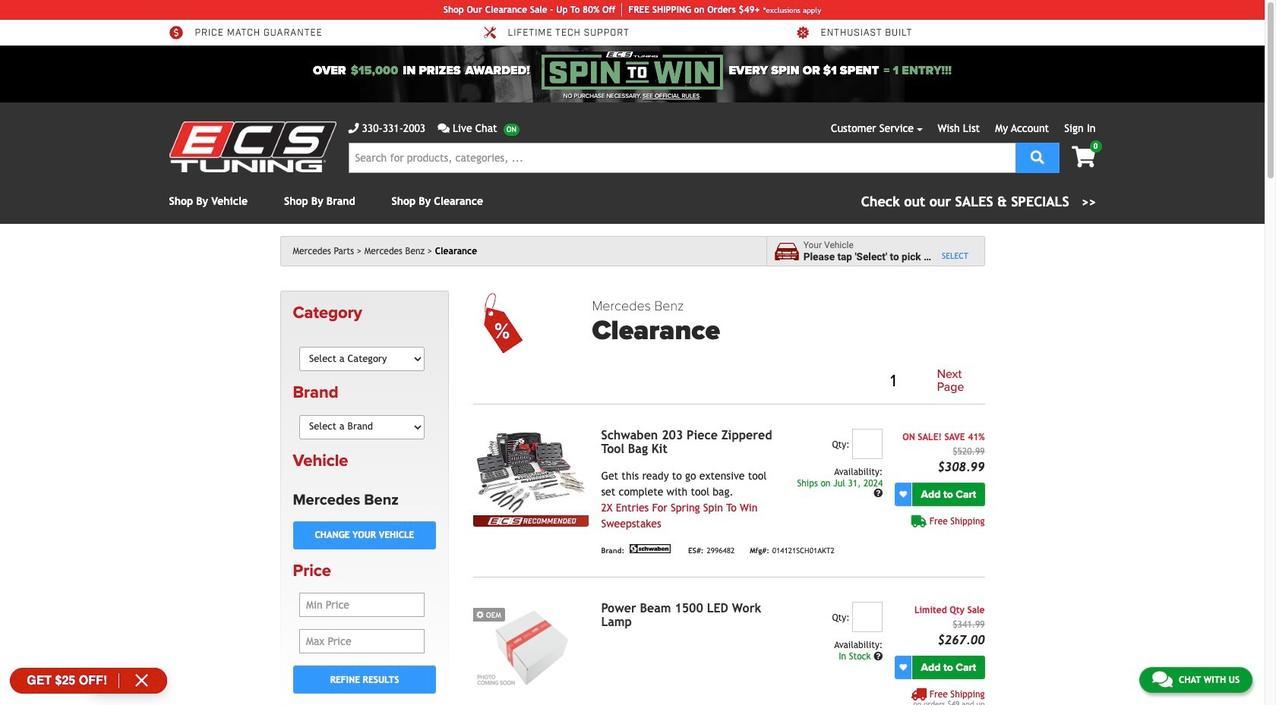 Task type: locate. For each thing, give the bounding box(es) containing it.
comments image
[[1153, 671, 1173, 689]]

1 vertical spatial question circle image
[[874, 653, 883, 662]]

Max Price number field
[[299, 630, 425, 654]]

0 vertical spatial question circle image
[[874, 490, 883, 499]]

ecs tuning 'spin to win' contest logo image
[[542, 52, 723, 90]]

1 question circle image from the top
[[874, 490, 883, 499]]

comments image
[[438, 123, 450, 134]]

question circle image
[[874, 490, 883, 499], [874, 653, 883, 662]]

add to wish list image
[[900, 491, 908, 499], [900, 664, 908, 672]]

Search text field
[[348, 143, 1016, 173]]

2 add to wish list image from the top
[[900, 664, 908, 672]]

0 vertical spatial add to wish list image
[[900, 491, 908, 499]]

thumbnail image image
[[474, 603, 589, 689]]

1 vertical spatial add to wish list image
[[900, 664, 908, 672]]

None number field
[[853, 429, 883, 460], [853, 603, 883, 633], [853, 429, 883, 460], [853, 603, 883, 633]]

ecs tuning recommends this product. image
[[474, 516, 589, 527]]

ecs tuning image
[[169, 122, 336, 173]]



Task type: describe. For each thing, give the bounding box(es) containing it.
paginated product list navigation navigation
[[592, 365, 985, 398]]

Min Price number field
[[299, 594, 425, 618]]

search image
[[1031, 150, 1045, 164]]

schwaben - corporate logo image
[[628, 545, 673, 554]]

phone image
[[348, 123, 359, 134]]

2 question circle image from the top
[[874, 653, 883, 662]]

1 add to wish list image from the top
[[900, 491, 908, 499]]

es#2996482 - 014121sch01akt2 - schwaben 203 piece zippered tool bag kit  - get this ready to go extensive tool set complete with tool bag. - schwaben - audi bmw volkswagen mercedes benz mini porsche image
[[474, 429, 589, 516]]



Task type: vqa. For each thing, say whether or not it's contained in the screenshot.
Schwaben - Corporate Logo
yes



